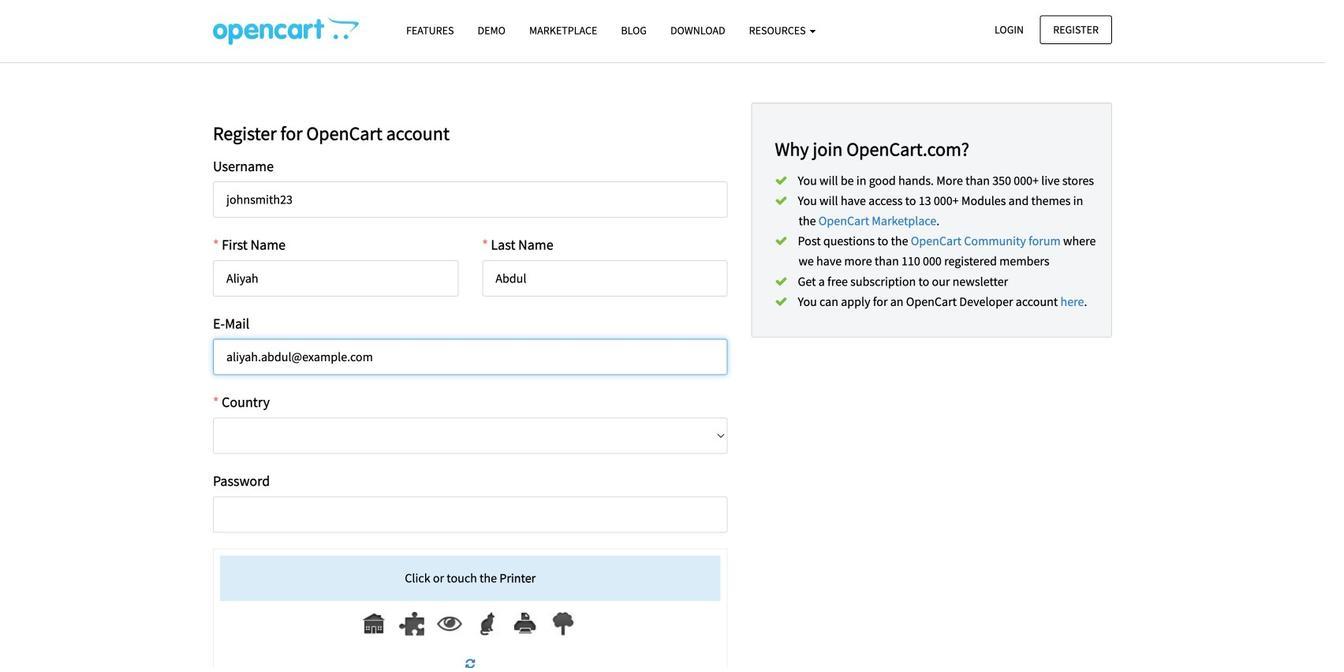 Task type: locate. For each thing, give the bounding box(es) containing it.
Username text field
[[213, 182, 728, 218]]

refresh image
[[466, 658, 475, 668]]

None password field
[[213, 497, 728, 533]]

Last Name text field
[[482, 260, 728, 297]]



Task type: vqa. For each thing, say whether or not it's contained in the screenshot.
Noda image
no



Task type: describe. For each thing, give the bounding box(es) containing it.
opencart - account register image
[[213, 17, 359, 45]]

First Name text field
[[213, 260, 459, 297]]

E-Mail text field
[[213, 339, 728, 375]]



